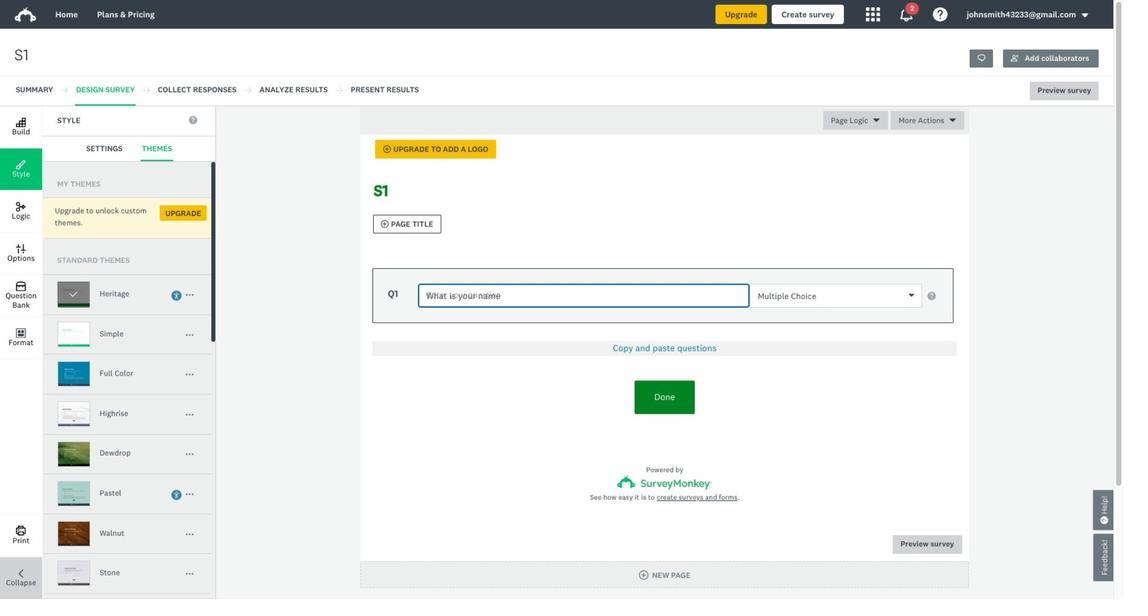 Task type: vqa. For each thing, say whether or not it's contained in the screenshot.
second products icon from the left
yes



Task type: locate. For each thing, give the bounding box(es) containing it.
surveymonkey logo image
[[14, 7, 36, 22]]

products icon image
[[866, 7, 880, 22], [900, 7, 914, 22]]

0 horizontal spatial products icon image
[[866, 7, 880, 22]]

surveymonkey image
[[618, 475, 712, 489]]

dropdown arrow image
[[1081, 11, 1090, 20]]

1 horizontal spatial products icon image
[[900, 7, 914, 22]]

help icon image
[[933, 7, 948, 22]]



Task type: describe. For each thing, give the bounding box(es) containing it.
2 products icon image from the left
[[900, 7, 914, 22]]

1 products icon image from the left
[[866, 7, 880, 22]]



